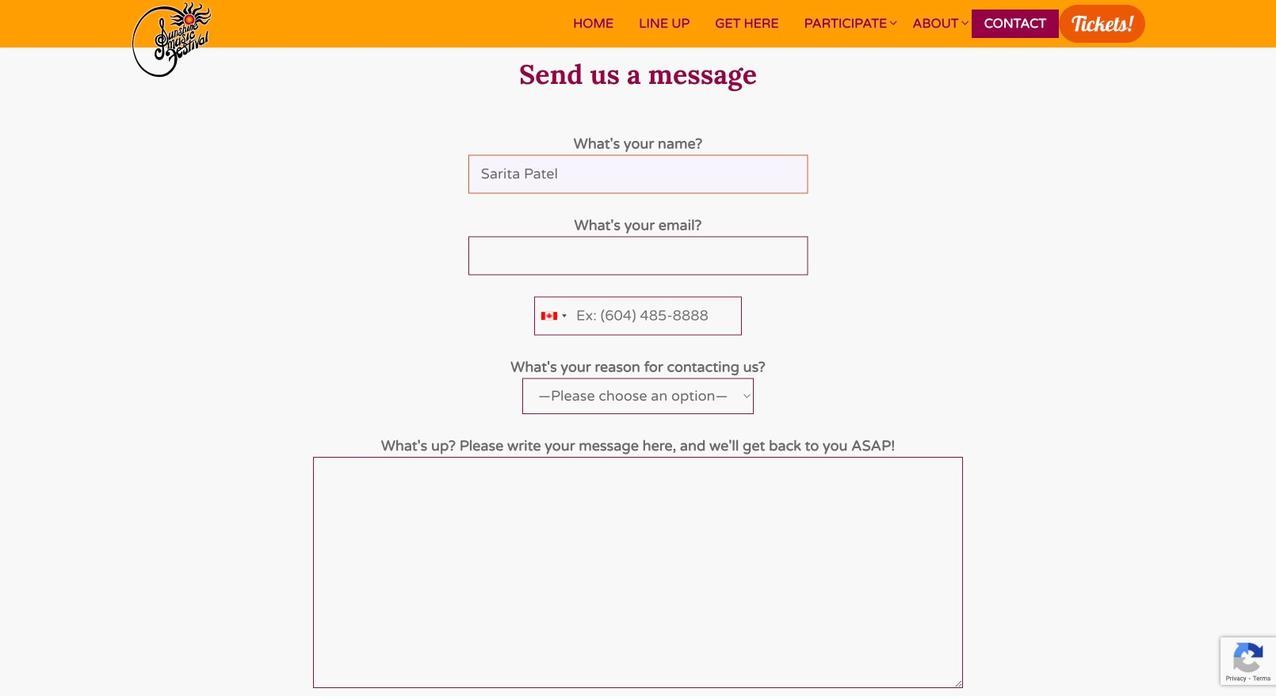 Task type: vqa. For each thing, say whether or not it's contained in the screenshot.
ex: (604) 485-8888 phone field
yes



Task type: describe. For each thing, give the bounding box(es) containing it.
Ex: (604) 485-8888 telephone field
[[534, 297, 742, 336]]

sunshine music festival image
[[131, 0, 213, 79]]



Task type: locate. For each thing, give the bounding box(es) containing it.
none email field inside contact form element
[[468, 237, 808, 275]]

None email field
[[468, 237, 808, 275]]

contact form element
[[313, 134, 963, 697]]

None text field
[[468, 155, 808, 194], [313, 457, 963, 689], [468, 155, 808, 194], [313, 457, 963, 689]]



